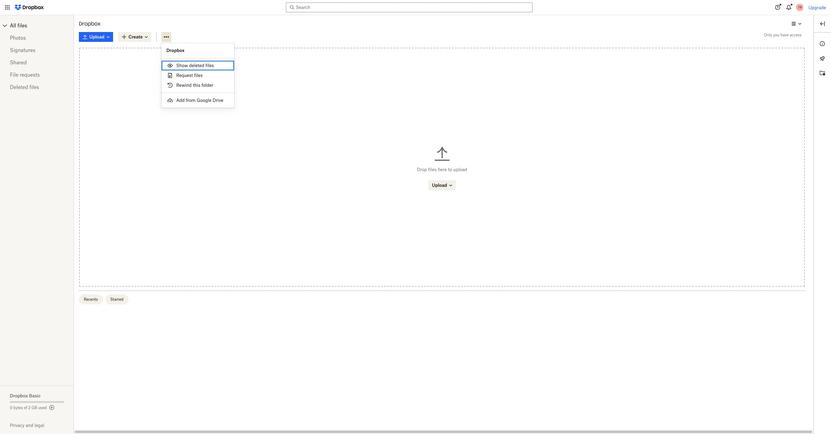 Task type: vqa. For each thing, say whether or not it's contained in the screenshot.
Open Activity image on the top
yes



Task type: describe. For each thing, give the bounding box(es) containing it.
you
[[774, 33, 780, 37]]

starred
[[110, 298, 124, 302]]

rewind this folder menu item
[[162, 80, 234, 90]]

basic
[[29, 394, 41, 399]]

dropbox for privacy and legal link
[[167, 48, 185, 53]]

deleted
[[10, 84, 28, 90]]

files for drop files here to upload
[[428, 167, 437, 172]]

files for request files
[[194, 73, 203, 78]]

rewind
[[176, 83, 192, 88]]

files inside menu item
[[206, 63, 214, 68]]

files for all files
[[17, 23, 27, 29]]

file requests
[[10, 72, 40, 78]]

shared link
[[10, 56, 64, 69]]

show deleted files
[[176, 63, 214, 68]]

only you have access
[[765, 33, 802, 37]]

recents
[[84, 298, 98, 302]]

all files
[[10, 23, 27, 29]]

dropbox logo - go to the homepage image
[[12, 2, 46, 12]]

bytes
[[13, 406, 23, 411]]

legal
[[34, 423, 44, 429]]

upgrade
[[809, 5, 827, 10]]

file
[[10, 72, 18, 78]]

request
[[176, 73, 193, 78]]

add from google drive menu item
[[162, 96, 234, 105]]

add
[[176, 98, 185, 103]]

request files
[[176, 73, 203, 78]]

upgrade link
[[809, 5, 827, 10]]

used
[[38, 406, 47, 411]]

drop files here to upload
[[417, 167, 467, 172]]

drive
[[213, 98, 224, 103]]

show
[[176, 63, 188, 68]]

add from google drive
[[176, 98, 224, 103]]

open pinned items image
[[819, 55, 827, 62]]

and
[[26, 423, 33, 429]]

open information panel image
[[819, 40, 827, 47]]



Task type: locate. For each thing, give the bounding box(es) containing it.
photos
[[10, 35, 26, 41]]

file requests link
[[10, 69, 64, 81]]

2
[[28, 406, 31, 411]]

deleted
[[189, 63, 204, 68]]

requests
[[20, 72, 40, 78]]

0 vertical spatial dropbox
[[79, 21, 101, 27]]

files for deleted files
[[29, 84, 39, 90]]

all files link
[[10, 21, 74, 31]]

this
[[193, 83, 200, 88]]

open activity image
[[819, 70, 827, 77]]

0 bytes of 2 gb used
[[10, 406, 47, 411]]

photos link
[[10, 32, 64, 44]]

shared
[[10, 60, 27, 66]]

starred button
[[105, 295, 129, 305]]

have
[[781, 33, 789, 37]]

1 horizontal spatial dropbox
[[79, 21, 101, 27]]

access
[[790, 33, 802, 37]]

0 horizontal spatial dropbox
[[10, 394, 28, 399]]

get more space image
[[48, 405, 55, 412]]

signatures link
[[10, 44, 64, 56]]

folder
[[202, 83, 213, 88]]

all
[[10, 23, 16, 29]]

recents button
[[79, 295, 103, 305]]

privacy
[[10, 423, 24, 429]]

files left here
[[428, 167, 437, 172]]

from
[[186, 98, 196, 103]]

request files menu item
[[162, 71, 234, 80]]

deleted files
[[10, 84, 39, 90]]

google
[[197, 98, 212, 103]]

to
[[448, 167, 452, 172]]

privacy and legal
[[10, 423, 44, 429]]

rewind this folder
[[176, 83, 213, 88]]

global header element
[[0, 0, 832, 15]]

2 vertical spatial dropbox
[[10, 394, 28, 399]]

files
[[17, 23, 27, 29], [206, 63, 214, 68], [194, 73, 203, 78], [29, 84, 39, 90], [428, 167, 437, 172]]

open details pane image
[[819, 20, 827, 27]]

0
[[10, 406, 12, 411]]

dropbox basic
[[10, 394, 41, 399]]

privacy and legal link
[[10, 423, 74, 429]]

files down "file requests" link
[[29, 84, 39, 90]]

signatures
[[10, 47, 35, 53]]

show deleted files menu item
[[162, 61, 234, 71]]

1 vertical spatial dropbox
[[167, 48, 185, 53]]

drop
[[417, 167, 427, 172]]

gb
[[32, 406, 37, 411]]

dropbox
[[79, 21, 101, 27], [167, 48, 185, 53], [10, 394, 28, 399]]

files right deleted
[[206, 63, 214, 68]]

upload
[[453, 167, 467, 172]]

files inside menu item
[[194, 73, 203, 78]]

deleted files link
[[10, 81, 64, 93]]

files right 'all'
[[17, 23, 27, 29]]

here
[[438, 167, 447, 172]]

of
[[24, 406, 27, 411]]

only
[[765, 33, 773, 37]]

files down show deleted files menu item
[[194, 73, 203, 78]]

dropbox for the photos link
[[79, 21, 101, 27]]

2 horizontal spatial dropbox
[[167, 48, 185, 53]]



